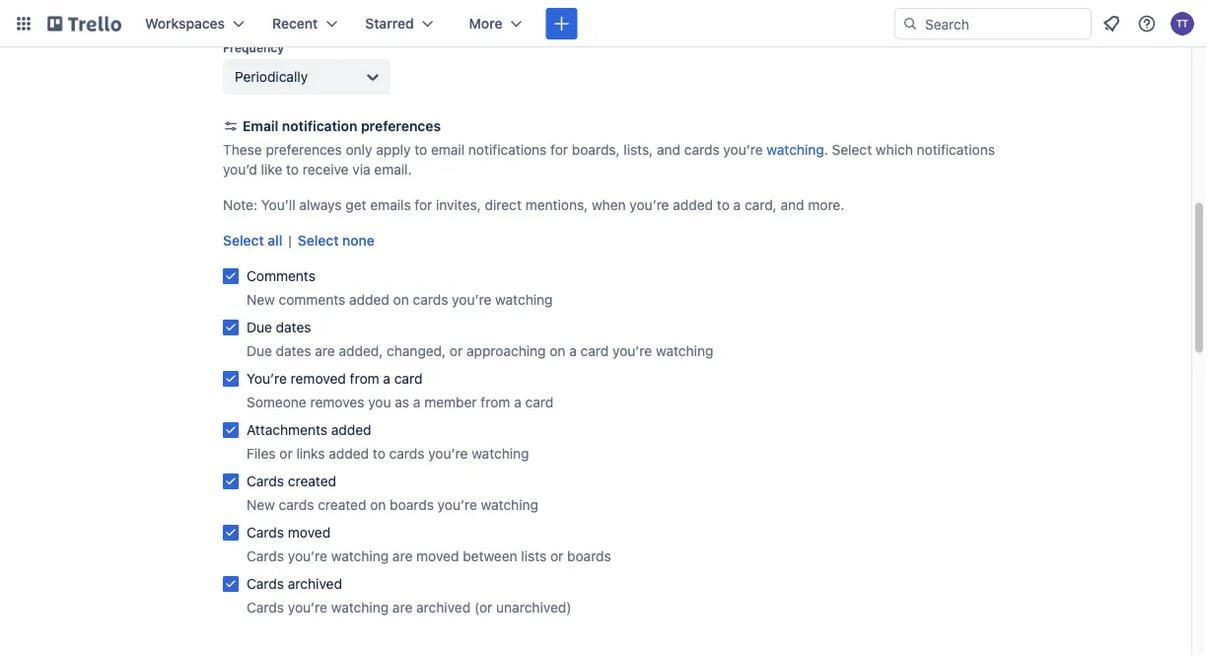 Task type: vqa. For each thing, say whether or not it's contained in the screenshot.


Task type: locate. For each thing, give the bounding box(es) containing it.
1 vertical spatial or
[[280, 446, 293, 462]]

0 horizontal spatial notifications
[[469, 142, 547, 158]]

apply
[[376, 142, 411, 158]]

cards for cards created
[[247, 473, 284, 489]]

for right the emails at left
[[415, 197, 433, 213]]

cards for cards you're watching are archived (or unarchived)
[[247, 599, 284, 616]]

. select which notifications you'd like to receive via email.
[[223, 142, 996, 178]]

watching link
[[767, 142, 825, 158]]

select
[[832, 142, 872, 158], [223, 232, 264, 249], [298, 232, 339, 249]]

or down the "attachments"
[[280, 446, 293, 462]]

are for cards moved
[[393, 548, 413, 564]]

dates for due dates
[[276, 319, 311, 335]]

due for due dates are added, changed, or approaching on a card you're watching
[[247, 343, 272, 359]]

1 vertical spatial dates
[[276, 343, 311, 359]]

1 vertical spatial new
[[247, 497, 275, 513]]

select all button
[[223, 231, 283, 251]]

added right links
[[329, 446, 369, 462]]

or
[[450, 343, 463, 359], [280, 446, 293, 462], [551, 548, 564, 564]]

watching
[[767, 142, 825, 158], [495, 292, 553, 308], [656, 343, 714, 359], [472, 446, 529, 462], [481, 497, 539, 513], [331, 548, 389, 564], [331, 599, 389, 616]]

to right like
[[286, 161, 299, 178]]

1 vertical spatial created
[[318, 497, 367, 513]]

notifications inside . select which notifications you'd like to receive via email.
[[917, 142, 996, 158]]

cards archived
[[247, 576, 342, 592]]

0 horizontal spatial and
[[657, 142, 681, 158]]

1 horizontal spatial from
[[481, 394, 511, 410]]

back to home image
[[47, 8, 121, 39]]

2 vertical spatial or
[[551, 548, 564, 564]]

1 vertical spatial boards
[[567, 548, 612, 564]]

boards up cards you're watching are moved between lists or boards
[[390, 497, 434, 513]]

archived left (or
[[417, 599, 471, 616]]

1 vertical spatial from
[[481, 394, 511, 410]]

dates
[[276, 319, 311, 335], [276, 343, 311, 359]]

and right lists,
[[657, 142, 681, 158]]

email
[[243, 118, 279, 134]]

added down removes
[[331, 422, 372, 438]]

preferences
[[361, 118, 441, 134], [266, 142, 342, 158]]

open information menu image
[[1138, 14, 1157, 34]]

you're
[[247, 371, 287, 387]]

0 horizontal spatial for
[[415, 197, 433, 213]]

0 horizontal spatial select
[[223, 232, 264, 249]]

you'd
[[223, 161, 257, 178]]

files
[[247, 446, 276, 462]]

0 vertical spatial due
[[247, 319, 272, 335]]

card down 'approaching'
[[526, 394, 554, 410]]

1 cards from the top
[[247, 473, 284, 489]]

1 vertical spatial preferences
[[266, 142, 342, 158]]

get
[[346, 197, 367, 213]]

cards down cards created
[[279, 497, 314, 513]]

preferences down notification
[[266, 142, 342, 158]]

select all | select none
[[223, 232, 375, 249]]

0 vertical spatial card
[[581, 343, 609, 359]]

on for boards
[[370, 497, 386, 513]]

new comments added on cards you're watching
[[247, 292, 553, 308]]

4 cards from the top
[[247, 576, 284, 592]]

added,
[[339, 343, 383, 359]]

1 horizontal spatial for
[[551, 142, 568, 158]]

from
[[350, 371, 380, 387], [481, 394, 511, 410]]

when
[[592, 197, 626, 213]]

select right .
[[832, 142, 872, 158]]

a
[[734, 197, 741, 213], [570, 343, 577, 359], [383, 371, 391, 387], [413, 394, 421, 410], [514, 394, 522, 410]]

are up removed
[[315, 343, 335, 359]]

1 vertical spatial archived
[[417, 599, 471, 616]]

archived down cards moved
[[288, 576, 342, 592]]

5 cards from the top
[[247, 599, 284, 616]]

1 dates from the top
[[276, 319, 311, 335]]

new
[[247, 292, 275, 308], [247, 497, 275, 513]]

direct
[[485, 197, 522, 213]]

dates for due dates are added, changed, or approaching on a card you're watching
[[276, 343, 311, 359]]

as
[[395, 394, 410, 410]]

select right |
[[298, 232, 339, 249]]

created down links
[[288, 473, 337, 489]]

starred
[[365, 15, 414, 32]]

cards moved
[[247, 524, 331, 541]]

0 vertical spatial and
[[657, 142, 681, 158]]

lists
[[521, 548, 547, 564]]

0 vertical spatial for
[[551, 142, 568, 158]]

1 horizontal spatial preferences
[[361, 118, 441, 134]]

new for new comments added on cards you're watching
[[247, 292, 275, 308]]

card up "as"
[[394, 371, 423, 387]]

0 horizontal spatial on
[[370, 497, 386, 513]]

are up cards you're watching are archived (or unarchived)
[[393, 548, 413, 564]]

boards right lists at the bottom of the page
[[567, 548, 612, 564]]

0 horizontal spatial boards
[[390, 497, 434, 513]]

on down files or links added to cards you're watching
[[370, 497, 386, 513]]

attachments
[[247, 422, 328, 438]]

cards right lists,
[[685, 142, 720, 158]]

0 vertical spatial from
[[350, 371, 380, 387]]

for
[[551, 142, 568, 158], [415, 197, 433, 213]]

these
[[223, 142, 262, 158]]

on up changed,
[[393, 292, 409, 308]]

you'll
[[261, 197, 296, 213]]

select inside . select which notifications you'd like to receive via email.
[[832, 142, 872, 158]]

select left the all
[[223, 232, 264, 249]]

0 vertical spatial preferences
[[361, 118, 441, 134]]

cards
[[247, 473, 284, 489], [247, 524, 284, 541], [247, 548, 284, 564], [247, 576, 284, 592], [247, 599, 284, 616]]

and right card,
[[781, 197, 805, 213]]

archived
[[288, 576, 342, 592], [417, 599, 471, 616]]

1 new from the top
[[247, 292, 275, 308]]

0 horizontal spatial archived
[[288, 576, 342, 592]]

2 vertical spatial card
[[526, 394, 554, 410]]

2 vertical spatial are
[[393, 599, 413, 616]]

1 horizontal spatial boards
[[567, 548, 612, 564]]

1 vertical spatial due
[[247, 343, 272, 359]]

these preferences only apply to email notifications for boards, lists, and cards you're watching
[[223, 142, 825, 158]]

3 cards from the top
[[247, 548, 284, 564]]

periodically
[[235, 69, 308, 85]]

like
[[261, 161, 283, 178]]

or right changed,
[[450, 343, 463, 359]]

added left card,
[[673, 197, 714, 213]]

1 vertical spatial and
[[781, 197, 805, 213]]

a up you
[[383, 371, 391, 387]]

starred button
[[354, 8, 446, 39]]

frequency
[[223, 40, 284, 54]]

dates down comments
[[276, 319, 311, 335]]

0 vertical spatial on
[[393, 292, 409, 308]]

all
[[268, 232, 283, 249]]

from down added,
[[350, 371, 380, 387]]

new for new cards created on boards you're watching
[[247, 497, 275, 513]]

moved up "cards archived"
[[288, 524, 331, 541]]

2 new from the top
[[247, 497, 275, 513]]

and
[[657, 142, 681, 158], [781, 197, 805, 213]]

1 vertical spatial are
[[393, 548, 413, 564]]

only
[[346, 142, 372, 158]]

1 horizontal spatial and
[[781, 197, 805, 213]]

2 horizontal spatial or
[[551, 548, 564, 564]]

card
[[581, 343, 609, 359], [394, 371, 423, 387], [526, 394, 554, 410]]

lists,
[[624, 142, 653, 158]]

moved left the between
[[417, 548, 459, 564]]

new down comments
[[247, 292, 275, 308]]

2 horizontal spatial select
[[832, 142, 872, 158]]

1 vertical spatial moved
[[417, 548, 459, 564]]

moved
[[288, 524, 331, 541], [417, 548, 459, 564]]

cards for cards archived
[[247, 576, 284, 592]]

approaching
[[467, 343, 546, 359]]

files or links added to cards you're watching
[[247, 446, 529, 462]]

0 horizontal spatial preferences
[[266, 142, 342, 158]]

added
[[673, 197, 714, 213], [349, 292, 390, 308], [331, 422, 372, 438], [329, 446, 369, 462]]

cards
[[685, 142, 720, 158], [413, 292, 448, 308], [389, 446, 425, 462], [279, 497, 314, 513]]

2 horizontal spatial on
[[550, 343, 566, 359]]

a left card,
[[734, 197, 741, 213]]

workspaces
[[145, 15, 225, 32]]

0 vertical spatial new
[[247, 292, 275, 308]]

added up added,
[[349, 292, 390, 308]]

notifications up direct
[[469, 142, 547, 158]]

to
[[415, 142, 427, 158], [286, 161, 299, 178], [717, 197, 730, 213], [373, 446, 386, 462]]

|
[[288, 232, 292, 249]]

notifications
[[469, 142, 547, 158], [917, 142, 996, 158]]

notification
[[282, 118, 358, 134]]

2 dates from the top
[[276, 343, 311, 359]]

boards
[[390, 497, 434, 513], [567, 548, 612, 564]]

dates down due dates
[[276, 343, 311, 359]]

you're
[[724, 142, 763, 158], [630, 197, 670, 213], [452, 292, 492, 308], [613, 343, 652, 359], [429, 446, 468, 462], [438, 497, 477, 513], [288, 548, 328, 564], [288, 599, 328, 616]]

recent
[[272, 15, 318, 32]]

always
[[299, 197, 342, 213]]

1 horizontal spatial notifications
[[917, 142, 996, 158]]

0 horizontal spatial moved
[[288, 524, 331, 541]]

on
[[393, 292, 409, 308], [550, 343, 566, 359], [370, 497, 386, 513]]

2 cards from the top
[[247, 524, 284, 541]]

select none button
[[298, 231, 375, 251]]

1 horizontal spatial archived
[[417, 599, 471, 616]]

notifications right which
[[917, 142, 996, 158]]

1 horizontal spatial on
[[393, 292, 409, 308]]

0 vertical spatial dates
[[276, 319, 311, 335]]

1 due from the top
[[247, 319, 272, 335]]

or right lists at the bottom of the page
[[551, 548, 564, 564]]

2 due from the top
[[247, 343, 272, 359]]

2 notifications from the left
[[917, 142, 996, 158]]

on right 'approaching'
[[550, 343, 566, 359]]

preferences up apply
[[361, 118, 441, 134]]

2 vertical spatial on
[[370, 497, 386, 513]]

are
[[315, 343, 335, 359], [393, 548, 413, 564], [393, 599, 413, 616]]

created
[[288, 473, 337, 489], [318, 497, 367, 513]]

to left email
[[415, 142, 427, 158]]

0 vertical spatial are
[[315, 343, 335, 359]]

for left boards,
[[551, 142, 568, 158]]

comments
[[279, 292, 346, 308]]

primary element
[[0, 0, 1207, 47]]

1 vertical spatial card
[[394, 371, 423, 387]]

0 horizontal spatial from
[[350, 371, 380, 387]]

1 vertical spatial for
[[415, 197, 433, 213]]

create board or workspace image
[[552, 14, 572, 34]]

new cards created on boards you're watching
[[247, 497, 539, 513]]

0 vertical spatial moved
[[288, 524, 331, 541]]

1 vertical spatial on
[[550, 343, 566, 359]]

card right 'approaching'
[[581, 343, 609, 359]]

more
[[469, 15, 503, 32]]

created down cards created
[[318, 497, 367, 513]]

1 horizontal spatial or
[[450, 343, 463, 359]]

from right member
[[481, 394, 511, 410]]

new down cards created
[[247, 497, 275, 513]]

0 notifications image
[[1100, 12, 1124, 36]]

due
[[247, 319, 272, 335], [247, 343, 272, 359]]

are down cards you're watching are moved between lists or boards
[[393, 599, 413, 616]]



Task type: describe. For each thing, give the bounding box(es) containing it.
links
[[296, 446, 325, 462]]

to left card,
[[717, 197, 730, 213]]

0 horizontal spatial or
[[280, 446, 293, 462]]

member
[[425, 394, 477, 410]]

more.
[[808, 197, 845, 213]]

due dates
[[247, 319, 311, 335]]

recent button
[[261, 8, 350, 39]]

to down you
[[373, 446, 386, 462]]

email
[[431, 142, 465, 158]]

0 vertical spatial archived
[[288, 576, 342, 592]]

someone
[[247, 394, 307, 410]]

changed,
[[387, 343, 446, 359]]

a right "as"
[[413, 394, 421, 410]]

you're removed from a card
[[247, 371, 423, 387]]

cards created
[[247, 473, 337, 489]]

email.
[[374, 161, 412, 178]]

which
[[876, 142, 914, 158]]

.
[[825, 142, 829, 158]]

Search field
[[919, 9, 1091, 38]]

1 horizontal spatial select
[[298, 232, 339, 249]]

cards for cards you're watching are moved between lists or boards
[[247, 548, 284, 564]]

unarchived)
[[496, 599, 572, 616]]

1 notifications from the left
[[469, 142, 547, 158]]

cards for cards moved
[[247, 524, 284, 541]]

on for cards
[[393, 292, 409, 308]]

comments
[[247, 268, 316, 284]]

card,
[[745, 197, 777, 213]]

cards you're watching are moved between lists or boards
[[247, 548, 612, 564]]

emails
[[370, 197, 411, 213]]

mentions,
[[526, 197, 588, 213]]

search image
[[903, 16, 919, 32]]

more button
[[458, 8, 534, 39]]

invites,
[[436, 197, 481, 213]]

cards down "as"
[[389, 446, 425, 462]]

due for due dates
[[247, 319, 272, 335]]

(or
[[475, 599, 493, 616]]

a down 'approaching'
[[514, 394, 522, 410]]

someone removes you as a member from a card
[[247, 394, 554, 410]]

you
[[368, 394, 391, 410]]

0 vertical spatial boards
[[390, 497, 434, 513]]

to inside . select which notifications you'd like to receive via email.
[[286, 161, 299, 178]]

1 horizontal spatial moved
[[417, 548, 459, 564]]

due dates are added, changed, or approaching on a card you're watching
[[247, 343, 714, 359]]

cards up changed,
[[413, 292, 448, 308]]

boards,
[[572, 142, 620, 158]]

none
[[343, 232, 375, 249]]

0 horizontal spatial card
[[394, 371, 423, 387]]

a right 'approaching'
[[570, 343, 577, 359]]

workspaces button
[[133, 8, 257, 39]]

via
[[353, 161, 371, 178]]

cards you're watching are archived (or unarchived)
[[247, 599, 572, 616]]

email notification preferences
[[243, 118, 441, 134]]

1 horizontal spatial card
[[526, 394, 554, 410]]

between
[[463, 548, 518, 564]]

receive
[[303, 161, 349, 178]]

note:
[[223, 197, 258, 213]]

are for cards archived
[[393, 599, 413, 616]]

removed
[[291, 371, 346, 387]]

terry turtle (terryturtle) image
[[1171, 12, 1195, 36]]

0 vertical spatial or
[[450, 343, 463, 359]]

attachments added
[[247, 422, 372, 438]]

2 horizontal spatial card
[[581, 343, 609, 359]]

0 vertical spatial created
[[288, 473, 337, 489]]

removes
[[310, 394, 365, 410]]

note: you'll always get emails for invites, direct mentions, when you're added to a card, and more.
[[223, 197, 845, 213]]



